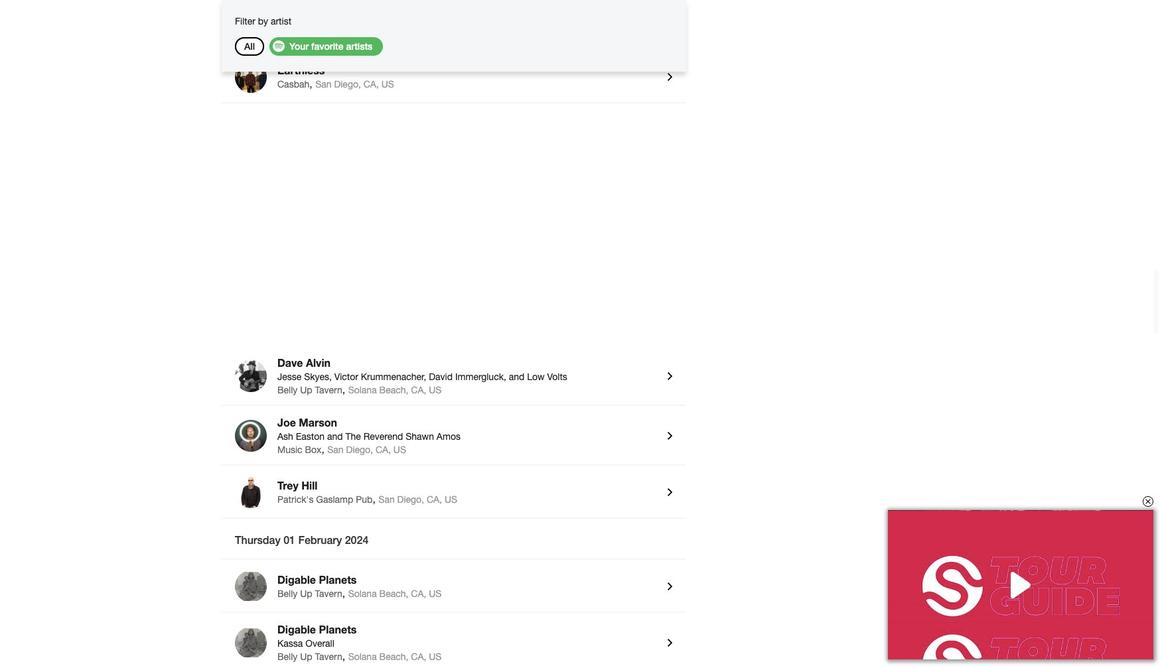 Task type: describe. For each thing, give the bounding box(es) containing it.
, inside dave alvin jesse skyes, victor krummenacher, david immergluck, and low volts belly up tavern , solana beach, ca, us
[[342, 384, 345, 396]]

san inside the joe marson ash easton and the reverend shawn amos music box , san diego, ca, us
[[328, 445, 344, 456]]

belly inside digable planets kassa overall belly up tavern , solana beach, ca, us
[[278, 652, 298, 663]]

kassa
[[278, 639, 303, 649]]

mrch
[[278, 16, 305, 27]]

mrch link
[[278, 1, 657, 29]]

joe marson live image
[[235, 420, 267, 452]]

beach, inside digable planets kassa overall belly up tavern , solana beach, ca, us
[[380, 652, 409, 663]]

belly inside dave alvin jesse skyes, victor krummenacher, david immergluck, and low volts belly up tavern , solana beach, ca, us
[[278, 385, 298, 396]]

san inside mrch soda bar , san diego, ca, us
[[322, 29, 339, 40]]

beach, inside digable planets belly up tavern , solana beach, ca, us
[[380, 589, 409, 600]]

trey
[[278, 479, 299, 492]]

beach, inside dave alvin jesse skyes, victor krummenacher, david immergluck, and low volts belly up tavern , solana beach, ca, us
[[380, 385, 409, 396]]

dave alvin jesse skyes, victor krummenacher, david immergluck, and low volts belly up tavern , solana beach, ca, us
[[278, 357, 568, 396]]

belly up tavern link for dave alvin
[[278, 385, 342, 396]]

trey hill patrick's gaslamp pub , san diego, ca, us
[[278, 479, 458, 505]]

immergluck,
[[455, 372, 507, 382]]

2 belly up tavern link from the top
[[278, 589, 342, 600]]

casbah
[[278, 79, 310, 90]]

belly up tavern link for digable planets
[[278, 652, 342, 663]]

earthless link
[[278, 64, 657, 78]]

ash
[[278, 432, 293, 442]]

, inside digable planets kassa overall belly up tavern , solana beach, ca, us
[[342, 651, 345, 663]]

krummenacher,
[[361, 372, 427, 382]]

february
[[298, 534, 342, 546]]

music
[[278, 445, 303, 456]]

, inside trey hill patrick's gaslamp pub , san diego, ca, us
[[373, 493, 376, 505]]

dave alvin live image
[[235, 361, 267, 392]]

solana inside dave alvin jesse skyes, victor krummenacher, david immergluck, and low volts belly up tavern , solana beach, ca, us
[[348, 385, 377, 396]]

artists
[[346, 41, 373, 52]]

us inside digable planets belly up tavern , solana beach, ca, us
[[429, 589, 442, 600]]

earthless
[[278, 64, 325, 76]]

bar
[[302, 29, 316, 40]]

marson
[[299, 416, 337, 429]]

ca, inside mrch soda bar , san diego, ca, us
[[371, 29, 386, 40]]

digable for up
[[278, 624, 316, 636]]

joe marson ash easton and the reverend shawn amos music box , san diego, ca, us
[[278, 416, 461, 456]]

digable planets kassa overall belly up tavern , solana beach, ca, us
[[278, 624, 442, 663]]

ca, inside digable planets belly up tavern , solana beach, ca, us
[[411, 589, 427, 600]]

solana inside digable planets belly up tavern , solana beach, ca, us
[[348, 589, 377, 600]]

amos
[[437, 432, 461, 442]]

overall
[[306, 639, 335, 649]]

artist
[[271, 16, 292, 27]]

mrch soda bar , san diego, ca, us
[[278, 16, 401, 40]]

and inside the joe marson ash easton and the reverend shawn amos music box , san diego, ca, us
[[327, 432, 343, 442]]

alvin
[[306, 357, 331, 369]]

us inside dave alvin jesse skyes, victor krummenacher, david immergluck, and low volts belly up tavern , solana beach, ca, us
[[429, 385, 442, 396]]

tanlines live image
[[235, 5, 267, 37]]

us inside digable planets kassa overall belly up tavern , solana beach, ca, us
[[429, 652, 442, 663]]

tavern inside dave alvin jesse skyes, victor krummenacher, david immergluck, and low volts belly up tavern , solana beach, ca, us
[[315, 385, 342, 396]]

planets for ,
[[319, 574, 357, 586]]

soda bar link
[[278, 29, 316, 40]]

casbah link
[[278, 79, 310, 90]]

, inside the joe marson ash easton and the reverend shawn amos music box , san diego, ca, us
[[322, 444, 325, 456]]

digable planets live image for ,
[[235, 571, 267, 603]]

2024
[[345, 534, 369, 546]]

thursday
[[235, 534, 281, 546]]

box
[[305, 445, 322, 456]]

trey hill live image
[[235, 477, 267, 509]]

joe
[[278, 416, 296, 429]]

solana inside digable planets kassa overall belly up tavern , solana beach, ca, us
[[348, 652, 377, 663]]

by
[[258, 16, 268, 27]]

ca, inside dave alvin jesse skyes, victor krummenacher, david immergluck, and low volts belly up tavern , solana beach, ca, us
[[411, 385, 427, 396]]

patrick's
[[278, 495, 314, 505]]

the
[[346, 432, 361, 442]]



Task type: locate. For each thing, give the bounding box(es) containing it.
up down skyes,
[[300, 385, 313, 396]]

thursday 01 february 2024
[[235, 534, 369, 546]]

trey hill link
[[278, 479, 657, 494]]

pub
[[356, 495, 373, 505]]

digable planets live image
[[235, 571, 267, 603], [235, 628, 267, 659]]

2 belly from the top
[[278, 589, 298, 600]]

, inside earthless casbah , san diego, ca, us
[[310, 78, 313, 90]]

san up 'your favorite artists'
[[322, 29, 339, 40]]

ca,
[[371, 29, 386, 40], [364, 79, 379, 90], [411, 385, 427, 396], [376, 445, 391, 456], [427, 495, 442, 505], [411, 589, 427, 600], [411, 652, 427, 663]]

skyes,
[[304, 372, 332, 382]]

ca, inside the joe marson ash easton and the reverend shawn amos music box , san diego, ca, us
[[376, 445, 391, 456]]

ca, inside trey hill patrick's gaslamp pub , san diego, ca, us
[[427, 495, 442, 505]]

1 vertical spatial up
[[300, 589, 313, 600]]

tavern inside digable planets kassa overall belly up tavern , solana beach, ca, us
[[315, 652, 342, 663]]

1 vertical spatial beach,
[[380, 589, 409, 600]]

, inside digable planets belly up tavern , solana beach, ca, us
[[342, 588, 345, 600]]

1 vertical spatial belly up tavern link
[[278, 589, 342, 600]]

and
[[509, 372, 525, 382], [327, 432, 343, 442]]

san inside trey hill patrick's gaslamp pub , san diego, ca, us
[[379, 495, 395, 505]]

san
[[322, 29, 339, 40], [316, 79, 332, 90], [328, 445, 344, 456], [379, 495, 395, 505]]

belly down kassa at the bottom left
[[278, 652, 298, 663]]

3 belly up tavern link from the top
[[278, 652, 342, 663]]

0 vertical spatial beach,
[[380, 385, 409, 396]]

belly up tavern link up 'overall'
[[278, 589, 342, 600]]

1 vertical spatial belly
[[278, 589, 298, 600]]

dave
[[278, 357, 303, 369]]

tavern
[[315, 385, 342, 396], [315, 589, 342, 600], [315, 652, 342, 663]]

2 up from the top
[[300, 589, 313, 600]]

digable up kassa at the bottom left
[[278, 624, 316, 636]]

music box link
[[278, 445, 322, 456]]

1 vertical spatial digable planets live image
[[235, 628, 267, 659]]

all link
[[244, 41, 255, 52]]

reverend
[[364, 432, 403, 442]]

3 belly from the top
[[278, 652, 298, 663]]

,
[[316, 28, 319, 40], [310, 78, 313, 90], [342, 384, 345, 396], [322, 444, 325, 456], [373, 493, 376, 505], [342, 588, 345, 600], [342, 651, 345, 663]]

tavern down 'overall'
[[315, 652, 342, 663]]

, inside mrch soda bar , san diego, ca, us
[[316, 28, 319, 40]]

favorite
[[311, 41, 344, 52]]

diego,
[[341, 29, 368, 40], [334, 79, 361, 90], [346, 445, 373, 456], [397, 495, 424, 505]]

victor
[[335, 372, 358, 382]]

patrick's gaslamp pub link
[[278, 495, 373, 505]]

1 digable planets live image from the top
[[235, 571, 267, 603]]

belly up tavern link down skyes,
[[278, 385, 342, 396]]

david
[[429, 372, 453, 382]]

gaslamp
[[316, 495, 353, 505]]

belly down jesse on the bottom of page
[[278, 385, 298, 396]]

digable inside digable planets belly up tavern , solana beach, ca, us
[[278, 574, 316, 586]]

your favorite artists button
[[270, 37, 383, 56]]

planets
[[319, 574, 357, 586], [319, 624, 357, 636]]

2 beach, from the top
[[380, 589, 409, 600]]

0 vertical spatial planets
[[319, 574, 357, 586]]

your favorite artists
[[290, 41, 373, 52]]

belly up kassa at the bottom left
[[278, 589, 298, 600]]

0 vertical spatial digable planets live image
[[235, 571, 267, 603]]

0 vertical spatial belly up tavern link
[[278, 385, 342, 396]]

01
[[284, 534, 296, 546]]

up inside digable planets belly up tavern , solana beach, ca, us
[[300, 589, 313, 600]]

2 vertical spatial tavern
[[315, 652, 342, 663]]

belly inside digable planets belly up tavern , solana beach, ca, us
[[278, 589, 298, 600]]

jesse
[[278, 372, 302, 382]]

1 vertical spatial planets
[[319, 624, 357, 636]]

us
[[388, 29, 401, 40], [382, 79, 394, 90], [429, 385, 442, 396], [394, 445, 406, 456], [445, 495, 458, 505], [429, 589, 442, 600], [429, 652, 442, 663]]

us inside trey hill patrick's gaslamp pub , san diego, ca, us
[[445, 495, 458, 505]]

2 digable planets live image from the top
[[235, 628, 267, 659]]

2 tavern from the top
[[315, 589, 342, 600]]

all
[[244, 41, 255, 52]]

1 vertical spatial tavern
[[315, 589, 342, 600]]

low
[[527, 372, 545, 382]]

1 digable from the top
[[278, 574, 316, 586]]

planets down "february"
[[319, 574, 357, 586]]

1 planets from the top
[[319, 574, 357, 586]]

digable planets belly up tavern , solana beach, ca, us
[[278, 574, 442, 600]]

and left low
[[509, 372, 525, 382]]

diego, inside trey hill patrick's gaslamp pub , san diego, ca, us
[[397, 495, 424, 505]]

san right box
[[328, 445, 344, 456]]

0 vertical spatial up
[[300, 385, 313, 396]]

2 planets from the top
[[319, 624, 357, 636]]

0 vertical spatial belly
[[278, 385, 298, 396]]

digable
[[278, 574, 316, 586], [278, 624, 316, 636]]

1 horizontal spatial and
[[509, 372, 525, 382]]

your
[[290, 41, 309, 52]]

diego, right pub
[[397, 495, 424, 505]]

3 solana from the top
[[348, 652, 377, 663]]

1 belly up tavern link from the top
[[278, 385, 342, 396]]

planets for up
[[319, 624, 357, 636]]

diego, up artists
[[341, 29, 368, 40]]

2 vertical spatial beach,
[[380, 652, 409, 663]]

digable for ,
[[278, 574, 316, 586]]

up inside digable planets kassa overall belly up tavern , solana beach, ca, us
[[300, 652, 313, 663]]

filter by artist
[[235, 16, 292, 27]]

0 horizontal spatial and
[[327, 432, 343, 442]]

diego, down the 'the'
[[346, 445, 373, 456]]

san inside earthless casbah , san diego, ca, us
[[316, 79, 332, 90]]

3 beach, from the top
[[380, 652, 409, 663]]

digable planets live image for up
[[235, 628, 267, 659]]

1 vertical spatial and
[[327, 432, 343, 442]]

digable planets live image down thursday
[[235, 571, 267, 603]]

earthless live image
[[235, 61, 267, 93]]

soda
[[278, 29, 299, 40]]

1 vertical spatial digable
[[278, 624, 316, 636]]

1 tavern from the top
[[315, 385, 342, 396]]

diego, inside mrch soda bar , san diego, ca, us
[[341, 29, 368, 40]]

0 vertical spatial and
[[509, 372, 525, 382]]

planets inside digable planets kassa overall belly up tavern , solana beach, ca, us
[[319, 624, 357, 636]]

up
[[300, 385, 313, 396], [300, 589, 313, 600], [300, 652, 313, 663]]

up inside dave alvin jesse skyes, victor krummenacher, david immergluck, and low volts belly up tavern , solana beach, ca, us
[[300, 385, 313, 396]]

3 tavern from the top
[[315, 652, 342, 663]]

0 vertical spatial tavern
[[315, 385, 342, 396]]

digable planets link
[[278, 574, 657, 588]]

up down 'overall'
[[300, 652, 313, 663]]

2 vertical spatial belly up tavern link
[[278, 652, 342, 663]]

tavern inside digable planets belly up tavern , solana beach, ca, us
[[315, 589, 342, 600]]

ca, inside earthless casbah , san diego, ca, us
[[364, 79, 379, 90]]

us inside mrch soda bar , san diego, ca, us
[[388, 29, 401, 40]]

belly up tavern link
[[278, 385, 342, 396], [278, 589, 342, 600], [278, 652, 342, 663]]

2 vertical spatial belly
[[278, 652, 298, 663]]

0 vertical spatial solana
[[348, 385, 377, 396]]

san down "earthless"
[[316, 79, 332, 90]]

tavern down skyes,
[[315, 385, 342, 396]]

earthless casbah , san diego, ca, us
[[278, 64, 394, 90]]

2 solana from the top
[[348, 589, 377, 600]]

2 digable from the top
[[278, 624, 316, 636]]

planets up 'overall'
[[319, 624, 357, 636]]

us inside the joe marson ash easton and the reverend shawn amos music box , san diego, ca, us
[[394, 445, 406, 456]]

up up 'overall'
[[300, 589, 313, 600]]

belly up tavern link down 'overall'
[[278, 652, 342, 663]]

digable planets live image left kassa at the bottom left
[[235, 628, 267, 659]]

diego, inside the joe marson ash easton and the reverend shawn amos music box , san diego, ca, us
[[346, 445, 373, 456]]

shawn
[[406, 432, 434, 442]]

2 vertical spatial solana
[[348, 652, 377, 663]]

filter
[[235, 16, 256, 27]]

and inside dave alvin jesse skyes, victor krummenacher, david immergluck, and low volts belly up tavern , solana beach, ca, us
[[509, 372, 525, 382]]

diego, inside earthless casbah , san diego, ca, us
[[334, 79, 361, 90]]

digable down thursday 01 february 2024
[[278, 574, 316, 586]]

ca, inside digable planets kassa overall belly up tavern , solana beach, ca, us
[[411, 652, 427, 663]]

0 vertical spatial digable
[[278, 574, 316, 586]]

volts
[[547, 372, 568, 382]]

easton
[[296, 432, 325, 442]]

1 up from the top
[[300, 385, 313, 396]]

2 vertical spatial up
[[300, 652, 313, 663]]

tavern up 'overall'
[[315, 589, 342, 600]]

us inside earthless casbah , san diego, ca, us
[[382, 79, 394, 90]]

hill
[[302, 479, 318, 492]]

1 belly from the top
[[278, 385, 298, 396]]

planets inside digable planets belly up tavern , solana beach, ca, us
[[319, 574, 357, 586]]

diego, down artists
[[334, 79, 361, 90]]

digable inside digable planets kassa overall belly up tavern , solana beach, ca, us
[[278, 624, 316, 636]]

and left the 'the'
[[327, 432, 343, 442]]

beach,
[[380, 385, 409, 396], [380, 589, 409, 600], [380, 652, 409, 663]]

1 beach, from the top
[[380, 385, 409, 396]]

3 up from the top
[[300, 652, 313, 663]]

solana
[[348, 385, 377, 396], [348, 589, 377, 600], [348, 652, 377, 663]]

1 solana from the top
[[348, 385, 377, 396]]

1 vertical spatial solana
[[348, 589, 377, 600]]

san right pub
[[379, 495, 395, 505]]

belly
[[278, 385, 298, 396], [278, 589, 298, 600], [278, 652, 298, 663]]



Task type: vqa. For each thing, say whether or not it's contained in the screenshot.


